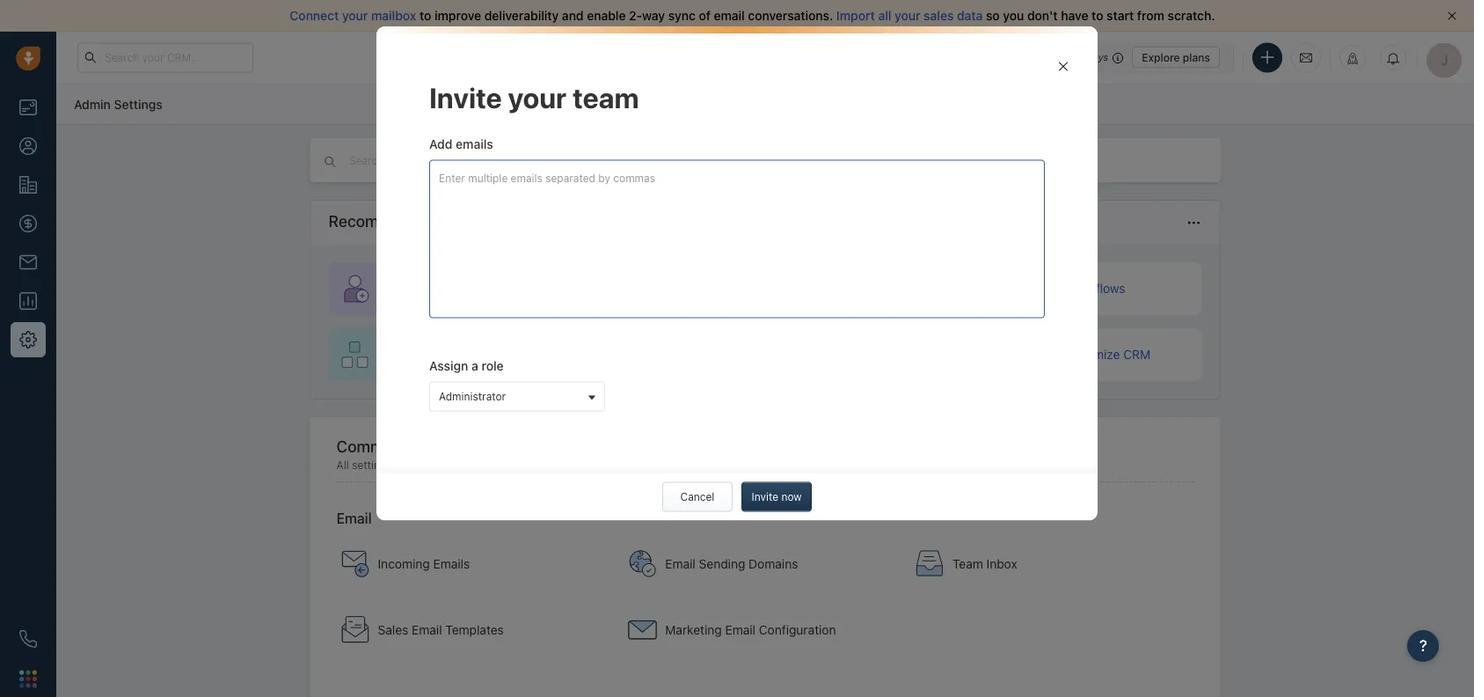 Task type: vqa. For each thing, say whether or not it's contained in the screenshot.
leftmost 'CRM - Gold plan monthly (sample)'
no



Task type: locate. For each thing, give the bounding box(es) containing it.
inbox
[[987, 556, 1018, 571]]

your left email,
[[446, 459, 468, 471]]

improve
[[435, 8, 481, 23]]

team up create custom modules 'link'
[[453, 281, 481, 296]]

email right marketing
[[726, 622, 756, 637]]

and left enable
[[562, 8, 584, 23]]

how
[[1021, 347, 1044, 362]]

modules
[[477, 347, 525, 362]]

and inside communication channels all settings related to your email, phone, chat, and other communication channels
[[568, 459, 587, 471]]

a
[[472, 358, 479, 373]]

channels
[[455, 437, 522, 455]]

watch
[[982, 347, 1018, 362]]

phone,
[[503, 459, 537, 471]]

conversations.
[[748, 8, 834, 23]]

admin
[[74, 97, 111, 111]]

custom
[[432, 347, 474, 362]]

import
[[837, 8, 875, 23]]

of
[[699, 8, 711, 23]]

start
[[1107, 8, 1135, 23]]

incoming emails link
[[332, 533, 612, 595]]

customize the logo, sender details, and font colors in your marketing emails image
[[629, 616, 657, 644]]

to inside communication channels all settings related to your email, phone, chat, and other communication channels
[[433, 459, 443, 471]]

invite up create
[[390, 281, 421, 296]]

automate
[[982, 281, 1036, 296]]

0 vertical spatial invite
[[429, 81, 502, 114]]

data
[[958, 8, 983, 23]]

add emails
[[429, 137, 493, 151]]

invite now button
[[742, 482, 812, 512]]

1 vertical spatial team
[[453, 281, 481, 296]]

to right the mailbox
[[420, 8, 432, 23]]

other
[[590, 459, 616, 471]]

domains
[[749, 556, 799, 571]]

plans
[[1184, 51, 1211, 63]]

respond faster to emails with a common inbox for your team image
[[916, 550, 944, 578]]

your left the mailbox
[[342, 8, 368, 23]]

2 horizontal spatial invite
[[752, 491, 779, 503]]

email right sales
[[412, 622, 442, 637]]

marketing email configuration
[[666, 622, 837, 637]]

and right chat,
[[568, 459, 587, 471]]

emails
[[456, 137, 493, 151]]

deliverability
[[485, 8, 559, 23]]

crm
[[1124, 347, 1151, 362]]

team down enable
[[573, 81, 639, 114]]

email up auto-forward incoming emails to the crm, create contacts from them image
[[337, 510, 372, 527]]

create and share email templates, track their metrics image
[[341, 616, 369, 644]]

marketing
[[666, 622, 722, 637]]

invite left now
[[752, 491, 779, 503]]

communication
[[619, 459, 695, 471]]

1 vertical spatial and
[[568, 459, 587, 471]]

workflows
[[1067, 281, 1126, 296]]

email
[[337, 510, 372, 527], [666, 556, 696, 571], [412, 622, 442, 637], [726, 622, 756, 637]]

team inbox
[[953, 556, 1018, 571]]

explore plans link
[[1133, 47, 1221, 68]]

your inside communication channels all settings related to your email, phone, chat, and other communication channels
[[446, 459, 468, 471]]

explore plans
[[1142, 51, 1211, 63]]

mailbox
[[371, 8, 417, 23]]

settings
[[114, 97, 163, 111]]

days
[[1088, 51, 1109, 63]]

ends
[[1038, 51, 1061, 63]]

verify your domains for better deliverability and less spam image
[[629, 550, 657, 578]]

import all your sales data link
[[837, 8, 987, 23]]

all
[[337, 459, 349, 471]]

role
[[482, 358, 504, 373]]

and
[[562, 8, 584, 23], [568, 459, 587, 471]]

team
[[573, 81, 639, 114], [453, 281, 481, 296]]

administrator button
[[429, 382, 605, 412]]

your up "search for a setting, like 'import' or 'website tracking'" text field
[[508, 81, 567, 114]]

you
[[1004, 8, 1025, 23]]

automate with workflows link
[[920, 262, 1203, 315]]

assign a role
[[429, 358, 504, 373]]

customize
[[1062, 347, 1121, 362]]

invite
[[429, 81, 502, 114], [390, 281, 421, 296], [752, 491, 779, 503]]

to left start
[[1092, 8, 1104, 23]]

to right related
[[433, 459, 443, 471]]

invite up add emails
[[429, 81, 502, 114]]

your
[[342, 8, 368, 23], [895, 8, 921, 23], [508, 81, 567, 114], [424, 281, 449, 296], [446, 459, 468, 471]]

marketing email configuration link
[[620, 599, 900, 661]]

0 horizontal spatial invite
[[390, 281, 421, 296]]

invite your team up "search for a setting, like 'import' or 'website tracking'" text field
[[429, 81, 639, 114]]

enable
[[587, 8, 626, 23]]

send email image
[[1301, 50, 1313, 65]]

incoming emails
[[378, 556, 470, 571]]

email right verify your domains for better deliverability and less spam icon
[[666, 556, 696, 571]]

1 horizontal spatial team
[[573, 81, 639, 114]]

don't
[[1028, 8, 1058, 23]]

invite now
[[752, 491, 802, 503]]

0 vertical spatial team
[[573, 81, 639, 114]]

to
[[420, 8, 432, 23], [1092, 8, 1104, 23], [1048, 347, 1059, 362], [433, 459, 443, 471]]

scratch.
[[1168, 8, 1216, 23]]

invite your team up custom
[[390, 281, 481, 296]]

2 vertical spatial invite
[[752, 491, 779, 503]]

channels
[[698, 459, 742, 471]]

watch how to customize crm
[[982, 347, 1151, 362]]



Task type: describe. For each thing, give the bounding box(es) containing it.
connect your mailbox to improve deliverability and enable 2-way sync of email conversations. import all your sales data so you don't have to start from scratch.
[[290, 8, 1216, 23]]

trial
[[1018, 51, 1035, 63]]

Search your CRM... text field
[[77, 43, 253, 73]]

2-
[[629, 8, 642, 23]]

your trial ends in 21 days
[[994, 51, 1109, 63]]

1 vertical spatial invite your team
[[390, 281, 481, 296]]

cancel
[[681, 491, 715, 503]]

your
[[994, 51, 1015, 63]]

communication
[[337, 437, 451, 455]]

create custom modules
[[390, 347, 525, 362]]

0 horizontal spatial team
[[453, 281, 481, 296]]

automate with workflows
[[982, 281, 1126, 296]]

all
[[879, 8, 892, 23]]

create custom modules link
[[329, 328, 611, 381]]

auto-forward incoming emails to the crm, create contacts from them image
[[341, 550, 369, 578]]

team inbox link
[[907, 533, 1188, 595]]

admin settings
[[74, 97, 163, 111]]

sales
[[378, 622, 409, 637]]

0 vertical spatial invite your team
[[429, 81, 639, 114]]

email sending domains
[[666, 556, 799, 571]]

configuration
[[759, 622, 837, 637]]

explore
[[1142, 51, 1181, 63]]

assign
[[429, 358, 469, 373]]

freshworks switcher image
[[19, 670, 37, 688]]

team
[[953, 556, 984, 571]]

chat,
[[540, 459, 565, 471]]

way
[[642, 8, 665, 23]]

sending
[[699, 556, 746, 571]]

so
[[987, 8, 1000, 23]]

communication channels all settings related to your email, phone, chat, and other communication channels
[[337, 437, 742, 471]]

now
[[782, 491, 802, 503]]

close image
[[1449, 11, 1457, 20]]

email
[[714, 8, 745, 23]]

phone element
[[11, 621, 46, 657]]

your up custom
[[424, 281, 449, 296]]

sync
[[669, 8, 696, 23]]

connect
[[290, 8, 339, 23]]

what's new image
[[1347, 52, 1360, 65]]

incoming
[[378, 556, 430, 571]]

emails
[[433, 556, 470, 571]]

email inside 'link'
[[412, 622, 442, 637]]

in
[[1063, 51, 1072, 63]]

Search for a setting, like 'import' or 'website tracking' text field
[[348, 152, 701, 169]]

add
[[429, 137, 453, 151]]

1 vertical spatial invite
[[390, 281, 421, 296]]

sales email templates
[[378, 622, 504, 637]]

email,
[[471, 459, 500, 471]]

to right how
[[1048, 347, 1059, 362]]

email sending domains link
[[620, 533, 900, 595]]

sales email templates link
[[332, 599, 612, 661]]

create
[[390, 347, 428, 362]]

your right all
[[895, 8, 921, 23]]

related
[[395, 459, 430, 471]]

invite inside button
[[752, 491, 779, 503]]

from
[[1138, 8, 1165, 23]]

connect your mailbox link
[[290, 8, 420, 23]]

phone image
[[19, 630, 37, 648]]

settings
[[352, 459, 392, 471]]

cancel button
[[663, 482, 733, 512]]

templates
[[446, 622, 504, 637]]

0 vertical spatial and
[[562, 8, 584, 23]]

administrator
[[439, 390, 506, 402]]

have
[[1062, 8, 1089, 23]]

sales
[[924, 8, 954, 23]]

1 horizontal spatial invite
[[429, 81, 502, 114]]

21
[[1074, 51, 1085, 63]]

with
[[1040, 281, 1064, 296]]



